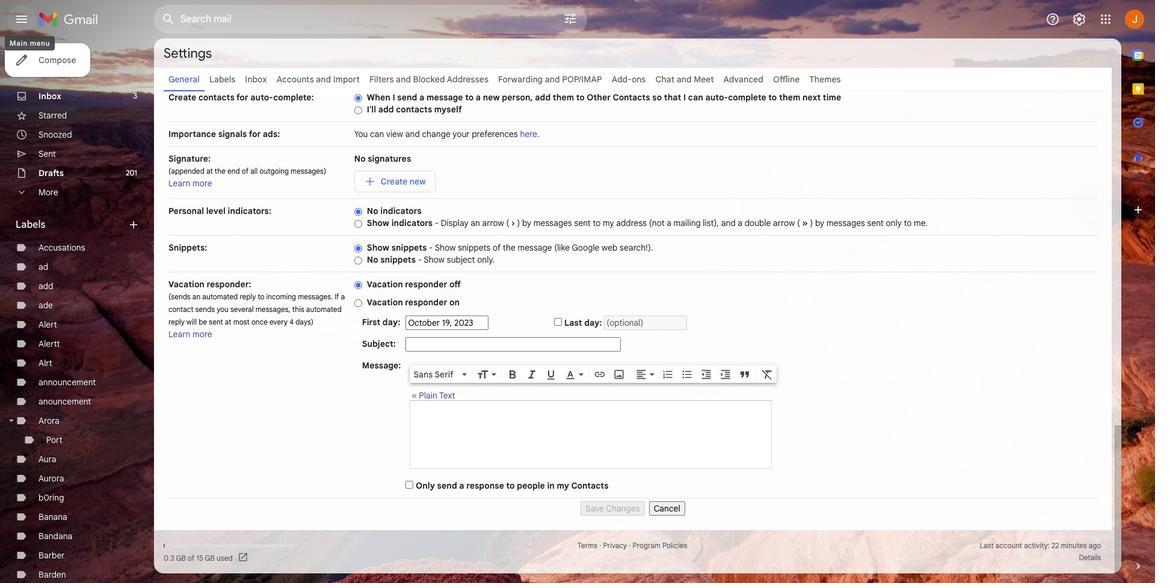 Task type: describe. For each thing, give the bounding box(es) containing it.
subject:
[[362, 339, 396, 350]]

search mail image
[[158, 8, 179, 30]]

vacation for vacation responder: (sends an automated reply to incoming messages. if a contact sends you several messages, this automated reply will be sent at most once every 4 days) learn more
[[168, 279, 204, 290]]

0 vertical spatial inbox
[[245, 74, 267, 85]]

an inside vacation responder: (sends an automated reply to incoming messages. if a contact sends you several messages, this automated reply will be sent at most once every 4 days) learn more
[[192, 292, 200, 301]]

to down offline
[[768, 92, 777, 103]]

people
[[517, 481, 545, 491]]

new inside button
[[410, 176, 426, 187]]

indicators:
[[228, 206, 271, 217]]

follow link to manage storage image
[[237, 552, 249, 564]]

you can view and change your preferences here .
[[354, 129, 539, 140]]

labels navigation
[[0, 39, 154, 584]]

contact
[[168, 305, 193, 314]]

to left me.
[[904, 218, 912, 229]]

personal
[[168, 206, 204, 217]]

sans serif
[[414, 369, 453, 380]]

main menu image
[[14, 12, 29, 26]]

1 by from the left
[[522, 218, 531, 229]]

When I send a message to a new person, add them to Other Contacts so that I can auto-complete to them next time radio
[[354, 94, 362, 103]]

Show indicators radio
[[354, 219, 362, 228]]

link ‪(⌘k)‬ image
[[594, 369, 606, 381]]

1 vertical spatial inbox link
[[39, 91, 61, 102]]

a up the i'll add contacts myself at the top left of the page
[[419, 92, 424, 103]]

0 horizontal spatial contacts
[[198, 92, 234, 103]]

1 horizontal spatial the
[[503, 242, 515, 253]]

barber link
[[39, 550, 65, 561]]

alert link
[[39, 319, 57, 330]]

Vacation responder off radio
[[354, 281, 362, 290]]

day: for first day:
[[383, 317, 400, 328]]

show up no snippets - show subject only.
[[435, 242, 456, 253]]

accounts and import link
[[277, 74, 360, 85]]

1 horizontal spatial contacts
[[396, 104, 432, 115]]

Vacation responder on radio
[[354, 299, 362, 308]]

a right (not
[[667, 218, 671, 229]]

account
[[996, 541, 1022, 550]]

22
[[1051, 541, 1059, 550]]

sans serif option
[[411, 369, 460, 381]]

used
[[217, 554, 233, 563]]

Last day: text field
[[604, 316, 687, 330]]

save changes button
[[581, 502, 645, 516]]

alertt link
[[39, 339, 60, 350]]

Subject text field
[[406, 337, 621, 352]]

when i send a message to a new person, add them to other contacts so that i can auto-complete to them next time
[[367, 92, 841, 103]]

responder for off
[[405, 279, 447, 290]]

program policies link
[[633, 541, 687, 550]]

when
[[367, 92, 390, 103]]

aura
[[39, 454, 56, 465]]

terms · privacy · program policies
[[578, 541, 687, 550]]

banana link
[[39, 512, 67, 523]]

2 ) from the left
[[810, 218, 813, 229]]

change
[[422, 129, 450, 140]]

only.
[[477, 254, 495, 265]]

snippets for show subject only.
[[380, 254, 416, 265]]

1 them from the left
[[553, 92, 574, 103]]

0.3 gb of 15 gb used
[[164, 554, 233, 563]]

offline link
[[773, 74, 800, 85]]

more inside vacation responder: (sends an automated reply to incoming messages. if a contact sends you several messages, this automated reply will be sent at most once every 4 days) learn more
[[193, 329, 212, 340]]

add link
[[39, 281, 53, 292]]

filters and blocked addresses link
[[369, 74, 489, 85]]

a down the addresses
[[476, 92, 481, 103]]

1 horizontal spatial sent
[[574, 218, 591, 229]]

1 vertical spatial can
[[370, 129, 384, 140]]

snoozed
[[39, 129, 72, 140]]

menu
[[30, 39, 50, 48]]

0 vertical spatial my
[[603, 218, 614, 229]]

that
[[664, 92, 681, 103]]

messages,
[[256, 305, 290, 314]]

complete:
[[273, 92, 314, 103]]

barden link
[[39, 570, 66, 581]]

ad
[[39, 262, 48, 273]]

incoming
[[266, 292, 296, 301]]

personal level indicators:
[[168, 206, 271, 217]]

1 vertical spatial contacts
[[571, 481, 609, 491]]

next
[[802, 92, 821, 103]]

forwarding and pop/imap link
[[498, 74, 602, 85]]

Vacation responder text field
[[411, 407, 771, 463]]

accusations
[[39, 242, 85, 253]]

announcement link
[[39, 377, 96, 388]]

settings image
[[1072, 12, 1086, 26]]

accusations link
[[39, 242, 85, 253]]

indent more ‪(⌘])‬ image
[[720, 369, 732, 381]]

0 vertical spatial add
[[535, 92, 551, 103]]

chat and meet link
[[655, 74, 714, 85]]

settings
[[164, 45, 212, 61]]

- for show snippets of the message (like google web search!).
[[429, 242, 433, 253]]

starred
[[39, 110, 67, 121]]

this
[[292, 305, 304, 314]]

forwarding and pop/imap
[[498, 74, 602, 85]]

1 ) from the left
[[517, 218, 520, 229]]

sent inside vacation responder: (sends an automated reply to incoming messages. if a contact sends you several messages, this automated reply will be sent at most once every 4 days) learn more
[[209, 318, 223, 327]]

1 auto- from the left
[[250, 92, 273, 103]]

create for create new
[[381, 176, 407, 187]]

0 horizontal spatial reply
[[168, 318, 185, 327]]

add-
[[612, 74, 632, 85]]

themes
[[809, 74, 841, 85]]

sans
[[414, 369, 433, 380]]

show right 'show snippets' radio
[[367, 242, 389, 253]]

1 vertical spatial automated
[[306, 305, 342, 314]]

preferences
[[472, 129, 518, 140]]

.
[[537, 129, 539, 140]]

add-ons link
[[612, 74, 646, 85]]

2 vertical spatial no
[[367, 254, 378, 265]]

add-ons
[[612, 74, 646, 85]]

view
[[386, 129, 403, 140]]

2 them from the left
[[779, 92, 800, 103]]

in
[[547, 481, 555, 491]]

0 vertical spatial contacts
[[613, 92, 650, 103]]

first day:
[[362, 317, 400, 328]]

port
[[46, 435, 62, 446]]

and for forwarding
[[545, 74, 560, 85]]

signals
[[218, 129, 247, 140]]

bold ‪(⌘b)‬ image
[[507, 369, 519, 381]]

gmail image
[[39, 7, 104, 31]]

bulleted list ‪(⌘⇧8)‬ image
[[681, 369, 693, 381]]

and for filters
[[396, 74, 411, 85]]

most
[[233, 318, 250, 327]]

general
[[168, 74, 200, 85]]

responder:
[[207, 279, 251, 290]]

alertt
[[39, 339, 60, 350]]

aura link
[[39, 454, 56, 465]]

remove formatting ‪(⌘\)‬ image
[[761, 369, 773, 381]]

main menu
[[10, 39, 50, 48]]

advanced
[[723, 74, 763, 85]]

« plain text
[[412, 390, 455, 401]]

learn inside signature: (appended at the end of all outgoing messages) learn more
[[168, 178, 190, 189]]

0.3
[[164, 554, 174, 563]]

2 horizontal spatial sent
[[867, 218, 884, 229]]

no for no indicators
[[367, 206, 378, 217]]

a inside vacation responder: (sends an automated reply to incoming messages. if a contact sends you several messages, this automated reply will be sent at most once every 4 days) learn more
[[341, 292, 345, 301]]

0 horizontal spatial my
[[557, 481, 569, 491]]

1 horizontal spatial reply
[[240, 292, 256, 301]]

announcement
[[39, 377, 96, 388]]

0 horizontal spatial automated
[[202, 292, 238, 301]]

to up google
[[593, 218, 601, 229]]

create new
[[381, 176, 426, 187]]

alert
[[39, 319, 57, 330]]

1 vertical spatial add
[[378, 104, 394, 115]]

add inside labels navigation
[[39, 281, 53, 292]]

italic ‪(⌘i)‬ image
[[526, 369, 538, 381]]

to down the addresses
[[465, 92, 474, 103]]

1 i from the left
[[392, 92, 395, 103]]

0 vertical spatial inbox link
[[245, 74, 267, 85]]

»
[[802, 218, 808, 229]]

myself
[[434, 104, 462, 115]]

show left subject
[[424, 254, 445, 265]]

advanced link
[[723, 74, 763, 85]]

First day: text field
[[406, 316, 489, 330]]

search!).
[[620, 242, 653, 253]]

cancel
[[654, 504, 680, 514]]

1 messages from the left
[[533, 218, 572, 229]]

create for create contacts for auto-complete:
[[168, 92, 196, 103]]

1 gb from the left
[[176, 554, 186, 563]]

0 vertical spatial send
[[397, 92, 417, 103]]

learn more link for responder:
[[168, 329, 212, 340]]

2 vertical spatial of
[[188, 554, 194, 563]]

serif
[[435, 369, 453, 380]]

2 · from the left
[[629, 541, 631, 550]]

sends
[[195, 305, 215, 314]]

filters and blocked addresses
[[369, 74, 489, 85]]

responder for on
[[405, 297, 447, 308]]

me.
[[914, 218, 928, 229]]

aurora
[[39, 473, 64, 484]]

1 horizontal spatial send
[[437, 481, 457, 491]]

formatting options toolbar
[[410, 366, 777, 383]]



Task type: locate. For each thing, give the bounding box(es) containing it.
1 vertical spatial for
[[249, 129, 261, 140]]

0 horizontal spatial inbox link
[[39, 91, 61, 102]]

1 horizontal spatial (
[[797, 218, 800, 229]]

tab list
[[1121, 39, 1155, 540]]

2 messages from the left
[[826, 218, 865, 229]]

snippets for show snippets of the message (like google web search!).
[[391, 242, 427, 253]]

None search field
[[154, 5, 587, 34]]

1 vertical spatial learn
[[168, 329, 190, 340]]

15
[[196, 554, 203, 563]]

vacation responder off
[[367, 279, 461, 290]]

blocked
[[413, 74, 445, 85]]

to down pop/imap
[[576, 92, 585, 103]]

inbox up create contacts for auto-complete: on the left top of page
[[245, 74, 267, 85]]

0 horizontal spatial (
[[506, 218, 509, 229]]

learn more link for (appended
[[168, 178, 212, 189]]

to left people
[[506, 481, 515, 491]]

can down meet
[[688, 92, 703, 103]]

0 horizontal spatial the
[[215, 167, 226, 176]]

and left pop/imap
[[545, 74, 560, 85]]

1 horizontal spatial arrow
[[773, 218, 795, 229]]

support image
[[1046, 12, 1060, 26]]

0 horizontal spatial message
[[426, 92, 463, 103]]

1 horizontal spatial day:
[[584, 318, 602, 328]]

201
[[126, 168, 137, 177]]

labels inside navigation
[[16, 219, 45, 231]]

labels for labels heading
[[16, 219, 45, 231]]

a left "response"
[[459, 481, 464, 491]]

every
[[269, 318, 288, 327]]

0 horizontal spatial create
[[168, 92, 196, 103]]

0 vertical spatial at
[[206, 167, 213, 176]]

for left ads:
[[249, 129, 261, 140]]

indicators down no indicators
[[391, 218, 433, 229]]

2 horizontal spatial add
[[535, 92, 551, 103]]

i'll
[[367, 104, 376, 115]]

gb right 0.3 on the left bottom of page
[[176, 554, 186, 563]]

vacation for vacation responder off
[[367, 279, 403, 290]]

google
[[572, 242, 599, 253]]

inbox inside labels navigation
[[39, 91, 61, 102]]

1 horizontal spatial inbox link
[[245, 74, 267, 85]]

0 vertical spatial last
[[564, 318, 582, 328]]

1 horizontal spatial add
[[378, 104, 394, 115]]

1 vertical spatial send
[[437, 481, 457, 491]]

more inside signature: (appended at the end of all outgoing messages) learn more
[[193, 178, 212, 189]]

1 horizontal spatial contacts
[[613, 92, 650, 103]]

alrt
[[39, 358, 52, 369]]

on
[[449, 297, 460, 308]]

snippets up only. on the top left
[[458, 242, 491, 253]]

last right fixed end date checkbox
[[564, 318, 582, 328]]

labels for labels link
[[209, 74, 235, 85]]

of left all
[[242, 167, 249, 176]]

0 vertical spatial indicators
[[380, 206, 422, 217]]

indicators for show
[[391, 218, 433, 229]]

- up no snippets - show subject only.
[[429, 242, 433, 253]]

inbox
[[245, 74, 267, 85], [39, 91, 61, 102]]

sent
[[39, 149, 56, 159]]

person,
[[502, 92, 533, 103]]

time
[[823, 92, 841, 103]]

1 learn more link from the top
[[168, 178, 212, 189]]

b0ring link
[[39, 493, 64, 504]]

of for end
[[242, 167, 249, 176]]

last inside the last account activity: 22 minutes ago details
[[980, 541, 994, 550]]

I'll add contacts myself radio
[[354, 106, 362, 115]]

1 horizontal spatial message
[[518, 242, 552, 253]]

messages right »
[[826, 218, 865, 229]]

1 horizontal spatial -
[[429, 242, 433, 253]]

new left person,
[[483, 92, 500, 103]]

of up only. on the top left
[[493, 242, 501, 253]]

auto- up ads:
[[250, 92, 273, 103]]

at left most
[[225, 318, 231, 327]]

2 vertical spatial -
[[418, 254, 422, 265]]

level
[[206, 206, 226, 217]]

and left import
[[316, 74, 331, 85]]

labels up create contacts for auto-complete: on the left top of page
[[209, 74, 235, 85]]

activity:
[[1024, 541, 1050, 550]]

quote ‪(⌘⇧9)‬ image
[[739, 369, 751, 381]]

2 learn more link from the top
[[168, 329, 212, 340]]

reply down contact
[[168, 318, 185, 327]]

›
[[511, 218, 515, 229]]

by right ›
[[522, 218, 531, 229]]

1 horizontal spatial i
[[683, 92, 686, 103]]

new
[[483, 92, 500, 103], [410, 176, 426, 187]]

ade link
[[39, 300, 53, 311]]

0 vertical spatial labels
[[209, 74, 235, 85]]

1 horizontal spatial them
[[779, 92, 800, 103]]

· right the privacy link
[[629, 541, 631, 550]]

learn down the (appended in the left of the page
[[168, 178, 190, 189]]

- for show subject only.
[[418, 254, 422, 265]]

0 horizontal spatial auto-
[[250, 92, 273, 103]]

the
[[215, 167, 226, 176], [503, 242, 515, 253]]

them down offline
[[779, 92, 800, 103]]

navigation
[[168, 499, 1097, 516]]

contacts down add-ons
[[613, 92, 650, 103]]

send right only
[[437, 481, 457, 491]]

arora
[[39, 416, 59, 427]]

you
[[354, 129, 368, 140]]

2 i from the left
[[683, 92, 686, 103]]

of inside signature: (appended at the end of all outgoing messages) learn more
[[242, 167, 249, 176]]

details
[[1079, 553, 1101, 562]]

1 horizontal spatial auto-
[[705, 92, 728, 103]]

for up signals
[[236, 92, 248, 103]]

inbox link up 'starred' at top
[[39, 91, 61, 102]]

1 horizontal spatial last
[[980, 541, 994, 550]]

complete
[[728, 92, 766, 103]]

the inside signature: (appended at the end of all outgoing messages) learn more
[[215, 167, 226, 176]]

add down forwarding and pop/imap link
[[535, 92, 551, 103]]

add up ade at the bottom left of page
[[39, 281, 53, 292]]

of for snippets
[[493, 242, 501, 253]]

1 vertical spatial no
[[367, 206, 378, 217]]

a right if
[[341, 292, 345, 301]]

display
[[441, 218, 468, 229]]

1 horizontal spatial an
[[471, 218, 480, 229]]

day:
[[383, 317, 400, 328], [584, 318, 602, 328]]

- left display
[[435, 218, 439, 229]]

2 arrow from the left
[[773, 218, 795, 229]]

address
[[616, 218, 647, 229]]

2 gb from the left
[[205, 554, 215, 563]]

responder down vacation responder off
[[405, 297, 447, 308]]

barber
[[39, 550, 65, 561]]

last for last account activity: 22 minutes ago details
[[980, 541, 994, 550]]

here
[[520, 129, 537, 140]]

2 horizontal spatial of
[[493, 242, 501, 253]]

1 vertical spatial inbox
[[39, 91, 61, 102]]

1 arrow from the left
[[482, 218, 504, 229]]

sent up google
[[574, 218, 591, 229]]

my left address
[[603, 218, 614, 229]]

0 vertical spatial contacts
[[198, 92, 234, 103]]

an right display
[[471, 218, 480, 229]]

and right filters at the left top of page
[[396, 74, 411, 85]]

show indicators - display an arrow ( › ) by messages sent to my address (not a mailing list), and a double arrow ( » ) by messages sent only to me.
[[367, 218, 928, 229]]

of left the 15
[[188, 554, 194, 563]]

contacts up the view
[[396, 104, 432, 115]]

0 horizontal spatial arrow
[[482, 218, 504, 229]]

pop/imap
[[562, 74, 602, 85]]

0 horizontal spatial sent
[[209, 318, 223, 327]]

messages)
[[291, 167, 326, 176]]

1 vertical spatial reply
[[168, 318, 185, 327]]

messages
[[533, 218, 572, 229], [826, 218, 865, 229]]

meet
[[694, 74, 714, 85]]

for for signals
[[249, 129, 261, 140]]

0 vertical spatial message
[[426, 92, 463, 103]]

the left end
[[215, 167, 226, 176]]

Search mail text field
[[180, 13, 529, 25]]

1 horizontal spatial for
[[249, 129, 261, 140]]

2 ( from the left
[[797, 218, 800, 229]]

the down ›
[[503, 242, 515, 253]]

filters
[[369, 74, 394, 85]]

show snippets - show snippets of the message (like google web search!).
[[367, 242, 653, 253]]

1 vertical spatial at
[[225, 318, 231, 327]]

0 vertical spatial the
[[215, 167, 226, 176]]

No indicators radio
[[354, 207, 362, 216]]

message left (like at the top of the page
[[518, 242, 552, 253]]

no for no signatures
[[354, 153, 366, 164]]

ons
[[632, 74, 646, 85]]

-
[[435, 218, 439, 229], [429, 242, 433, 253], [418, 254, 422, 265]]

learn down will at bottom left
[[168, 329, 190, 340]]

compose button
[[5, 43, 91, 77]]

1 vertical spatial indicators
[[391, 218, 433, 229]]

for for contacts
[[236, 92, 248, 103]]

sent right be
[[209, 318, 223, 327]]

No snippets radio
[[354, 256, 362, 265]]

my right the in
[[557, 481, 569, 491]]

indicators down create new
[[380, 206, 422, 217]]

signature: (appended at the end of all outgoing messages) learn more
[[168, 153, 326, 189]]

0 vertical spatial learn
[[168, 178, 190, 189]]

send
[[397, 92, 417, 103], [437, 481, 457, 491]]

create down general
[[168, 92, 196, 103]]

0 horizontal spatial inbox
[[39, 91, 61, 102]]

no down you
[[354, 153, 366, 164]]

inbox up 'starred' at top
[[39, 91, 61, 102]]

no right no snippets option
[[367, 254, 378, 265]]

ad link
[[39, 262, 48, 273]]

to inside vacation responder: (sends an automated reply to incoming messages. if a contact sends you several messages, this automated reply will be sent at most once every 4 days) learn more
[[258, 292, 264, 301]]

0 vertical spatial automated
[[202, 292, 238, 301]]

gb right the 15
[[205, 554, 215, 563]]

last left "account"
[[980, 541, 994, 550]]

1 vertical spatial create
[[381, 176, 407, 187]]

at inside signature: (appended at the end of all outgoing messages) learn more
[[206, 167, 213, 176]]

program
[[633, 541, 661, 550]]

them down forwarding and pop/imap link
[[553, 92, 574, 103]]

1 vertical spatial message
[[518, 242, 552, 253]]

0 horizontal spatial add
[[39, 281, 53, 292]]

sent left only at the right top
[[867, 218, 884, 229]]

(
[[506, 218, 509, 229], [797, 218, 800, 229]]

you
[[217, 305, 229, 314]]

and for chat
[[677, 74, 692, 85]]

0 vertical spatial no
[[354, 153, 366, 164]]

and right chat
[[677, 74, 692, 85]]

0 vertical spatial create
[[168, 92, 196, 103]]

· right terms
[[599, 541, 601, 550]]

only
[[886, 218, 902, 229]]

1 horizontal spatial labels
[[209, 74, 235, 85]]

last for last day:
[[564, 318, 582, 328]]

) right ›
[[517, 218, 520, 229]]

0 vertical spatial learn more link
[[168, 178, 212, 189]]

1 horizontal spatial at
[[225, 318, 231, 327]]

1 vertical spatial contacts
[[396, 104, 432, 115]]

0 horizontal spatial can
[[370, 129, 384, 140]]

0 horizontal spatial by
[[522, 218, 531, 229]]

b0ring
[[39, 493, 64, 504]]

0 horizontal spatial an
[[192, 292, 200, 301]]

contacts down labels link
[[198, 92, 234, 103]]

learn more link down the (appended in the left of the page
[[168, 178, 212, 189]]

automated down messages.
[[306, 305, 342, 314]]

0 horizontal spatial contacts
[[571, 481, 609, 491]]

1 · from the left
[[599, 541, 601, 550]]

to up messages,
[[258, 292, 264, 301]]

contacts up 'save'
[[571, 481, 609, 491]]

day: right first
[[383, 317, 400, 328]]

2 learn from the top
[[168, 329, 190, 340]]

show right show indicators option
[[367, 218, 389, 229]]

a left double
[[738, 218, 742, 229]]

drafts
[[39, 168, 64, 179]]

vacation for vacation responder on
[[367, 297, 403, 308]]

message:
[[362, 360, 401, 371]]

0 horizontal spatial last
[[564, 318, 582, 328]]

automated up you
[[202, 292, 238, 301]]

1 horizontal spatial )
[[810, 218, 813, 229]]

by right »
[[815, 218, 824, 229]]

and right list),
[[721, 218, 736, 229]]

insert image image
[[613, 369, 625, 381]]

contacts
[[198, 92, 234, 103], [396, 104, 432, 115]]

0 horizontal spatial i
[[392, 92, 395, 103]]

starred link
[[39, 110, 67, 121]]

vacation inside vacation responder: (sends an automated reply to incoming messages. if a contact sends you several messages, this automated reply will be sent at most once every 4 days) learn more
[[168, 279, 204, 290]]

i right that
[[683, 92, 686, 103]]

labels down more
[[16, 219, 45, 231]]

2 responder from the top
[[405, 297, 447, 308]]

at right the (appended in the left of the page
[[206, 167, 213, 176]]

at inside vacation responder: (sends an automated reply to incoming messages. if a contact sends you several messages, this automated reply will be sent at most once every 4 days) learn more
[[225, 318, 231, 327]]

vacation up first day:
[[367, 297, 403, 308]]

0 horizontal spatial ·
[[599, 541, 601, 550]]

Show snippets radio
[[354, 244, 362, 253]]

labels link
[[209, 74, 235, 85]]

snippets up vacation responder off
[[380, 254, 416, 265]]

learn more link
[[168, 178, 212, 189], [168, 329, 212, 340]]

1 horizontal spatial ·
[[629, 541, 631, 550]]

0 horizontal spatial gb
[[176, 554, 186, 563]]

numbered list ‪(⌘⇧7)‬ image
[[662, 369, 674, 381]]

0 vertical spatial can
[[688, 92, 703, 103]]

new down signatures
[[410, 176, 426, 187]]

if
[[335, 292, 339, 301]]

labels heading
[[16, 219, 128, 231]]

1 horizontal spatial gb
[[205, 554, 215, 563]]

1 horizontal spatial create
[[381, 176, 407, 187]]

1 learn from the top
[[168, 178, 190, 189]]

auto-
[[250, 92, 273, 103], [705, 92, 728, 103]]

and
[[316, 74, 331, 85], [396, 74, 411, 85], [545, 74, 560, 85], [677, 74, 692, 85], [405, 129, 420, 140], [721, 218, 736, 229]]

web
[[602, 242, 618, 253]]

several
[[230, 305, 254, 314]]

0 horizontal spatial messages
[[533, 218, 572, 229]]

1 horizontal spatial inbox
[[245, 74, 267, 85]]

0 vertical spatial responder
[[405, 279, 447, 290]]

1 horizontal spatial by
[[815, 218, 824, 229]]

vacation up (sends
[[168, 279, 204, 290]]

1 horizontal spatial messages
[[826, 218, 865, 229]]

0 vertical spatial more
[[193, 178, 212, 189]]

inbox link up create contacts for auto-complete: on the left top of page
[[245, 74, 267, 85]]

footer containing terms
[[154, 540, 1112, 564]]

once
[[251, 318, 268, 327]]

message up myself
[[426, 92, 463, 103]]

show
[[367, 218, 389, 229], [367, 242, 389, 253], [435, 242, 456, 253], [424, 254, 445, 265]]

0 vertical spatial an
[[471, 218, 480, 229]]

1 ( from the left
[[506, 218, 509, 229]]

indicators for no
[[380, 206, 422, 217]]

double
[[745, 218, 771, 229]]

no right no indicators "option"
[[367, 206, 378, 217]]

1 vertical spatial new
[[410, 176, 426, 187]]

bandana
[[39, 531, 72, 542]]

indent less ‪(⌘[)‬ image
[[700, 369, 713, 381]]

- for display an arrow (
[[435, 218, 439, 229]]

1 more from the top
[[193, 178, 212, 189]]

auto- down meet
[[705, 92, 728, 103]]

create inside button
[[381, 176, 407, 187]]

1 horizontal spatial automated
[[306, 305, 342, 314]]

1 vertical spatial learn more link
[[168, 329, 212, 340]]

learn inside vacation responder: (sends an automated reply to incoming messages. if a contact sends you several messages, this automated reply will be sent at most once every 4 days) learn more
[[168, 329, 190, 340]]

1 horizontal spatial can
[[688, 92, 703, 103]]

accounts
[[277, 74, 314, 85]]

( left ›
[[506, 218, 509, 229]]

and for accounts
[[316, 74, 331, 85]]

1 vertical spatial my
[[557, 481, 569, 491]]

day: for last day:
[[584, 318, 602, 328]]

and right the view
[[405, 129, 420, 140]]

advanced search options image
[[558, 7, 582, 31]]

2 more from the top
[[193, 329, 212, 340]]

more
[[39, 187, 58, 198]]

Only send a response to people in my Contacts checkbox
[[406, 481, 414, 489]]

1 horizontal spatial new
[[483, 92, 500, 103]]

a
[[419, 92, 424, 103], [476, 92, 481, 103], [667, 218, 671, 229], [738, 218, 742, 229], [341, 292, 345, 301], [459, 481, 464, 491]]

arrow
[[482, 218, 504, 229], [773, 218, 795, 229]]

1 vertical spatial labels
[[16, 219, 45, 231]]

messages up (like at the top of the page
[[533, 218, 572, 229]]

learn more link down will at bottom left
[[168, 329, 212, 340]]

(sends
[[168, 292, 191, 301]]

(like
[[554, 242, 570, 253]]

0 horizontal spatial send
[[397, 92, 417, 103]]

port link
[[46, 435, 62, 446]]

day: right fixed end date checkbox
[[584, 318, 602, 328]]

0 vertical spatial of
[[242, 167, 249, 176]]

other
[[587, 92, 611, 103]]

i right when
[[392, 92, 395, 103]]

2 by from the left
[[815, 218, 824, 229]]

0 horizontal spatial of
[[188, 554, 194, 563]]

0 horizontal spatial )
[[517, 218, 520, 229]]

importance
[[168, 129, 216, 140]]

be
[[199, 318, 207, 327]]

create down signatures
[[381, 176, 407, 187]]

) right »
[[810, 218, 813, 229]]

add down when
[[378, 104, 394, 115]]

snippets
[[391, 242, 427, 253], [458, 242, 491, 253], [380, 254, 416, 265]]

snippets up no snippets - show subject only.
[[391, 242, 427, 253]]

underline ‪(⌘u)‬ image
[[545, 369, 557, 381]]

1 responder from the top
[[405, 279, 447, 290]]

chat and meet
[[655, 74, 714, 85]]

privacy link
[[603, 541, 627, 550]]

Last day: checkbox
[[554, 318, 562, 326]]

footer
[[154, 540, 1112, 564]]

( left »
[[797, 218, 800, 229]]

0 horizontal spatial -
[[418, 254, 422, 265]]

vacation responder: (sends an automated reply to incoming messages. if a contact sends you several messages, this automated reply will be sent at most once every 4 days) learn more
[[168, 279, 345, 340]]

1 horizontal spatial my
[[603, 218, 614, 229]]

barden
[[39, 570, 66, 581]]

2 auto- from the left
[[705, 92, 728, 103]]

no signatures
[[354, 153, 411, 164]]

more down be
[[193, 329, 212, 340]]

navigation containing save changes
[[168, 499, 1097, 516]]

0 vertical spatial new
[[483, 92, 500, 103]]

save changes
[[586, 504, 640, 514]]

signatures
[[368, 153, 411, 164]]



Task type: vqa. For each thing, say whether or not it's contained in the screenshot.
the left for
yes



